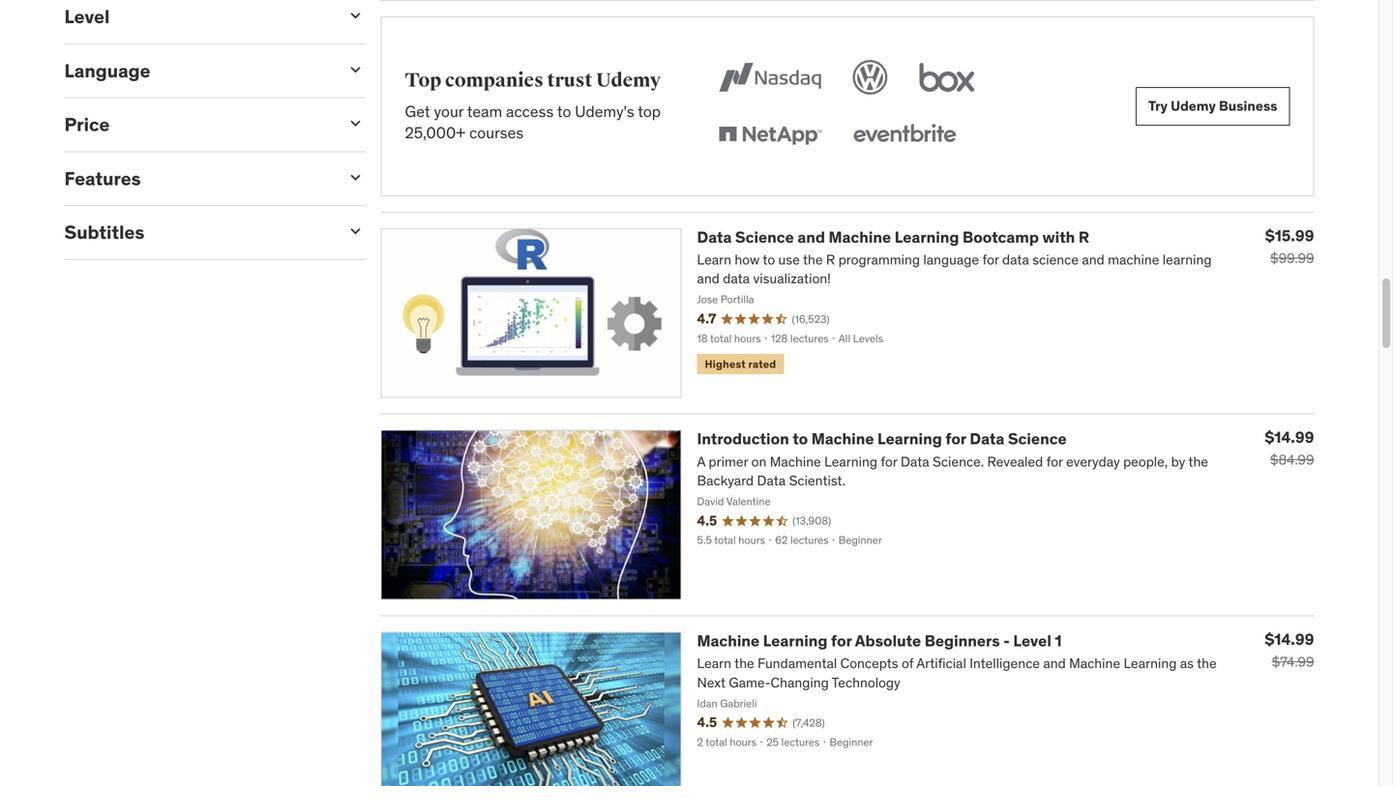 Task type: vqa. For each thing, say whether or not it's contained in the screenshot.
to inside the TOP COMPANIES TRUST UDEMY GET YOUR TEAM ACCESS TO UDEMY'S TOP 25,000+ COURSES
yes



Task type: describe. For each thing, give the bounding box(es) containing it.
$15.99
[[1266, 226, 1315, 246]]

absolute
[[855, 632, 922, 651]]

price
[[64, 113, 110, 136]]

0 vertical spatial for
[[946, 429, 967, 449]]

eventbrite image
[[849, 114, 960, 157]]

top
[[405, 69, 442, 93]]

introduction to machine learning for data science
[[697, 429, 1067, 449]]

price button
[[64, 113, 331, 136]]

try
[[1149, 97, 1168, 115]]

box image
[[915, 56, 980, 99]]

small image for level
[[346, 6, 365, 25]]

$14.99 $74.99
[[1265, 630, 1315, 671]]

beginners
[[925, 632, 1001, 651]]

1 vertical spatial to
[[793, 429, 808, 449]]

introduction
[[697, 429, 790, 449]]

machine learning for absolute beginners - level 1 link
[[697, 632, 1062, 651]]

0 vertical spatial machine
[[829, 227, 892, 247]]

0 horizontal spatial science
[[736, 227, 794, 247]]

$74.99
[[1272, 654, 1315, 671]]

0 horizontal spatial data
[[697, 227, 732, 247]]

with
[[1043, 227, 1076, 247]]

language button
[[64, 59, 331, 82]]

data science and machine learning bootcamp with r
[[697, 227, 1090, 247]]

features
[[64, 167, 141, 190]]

25,000+
[[405, 123, 466, 143]]

$99.99
[[1271, 250, 1315, 267]]

get
[[405, 101, 430, 121]]

r
[[1079, 227, 1090, 247]]

to inside the top companies trust udemy get your team access to udemy's top 25,000+ courses
[[557, 101, 571, 121]]

nasdaq image
[[715, 56, 826, 99]]

bootcamp
[[963, 227, 1040, 247]]

1 horizontal spatial level
[[1014, 632, 1052, 651]]

level button
[[64, 5, 331, 28]]

companies
[[445, 69, 544, 93]]

language
[[64, 59, 150, 82]]

small image for features
[[346, 168, 365, 187]]

$15.99 $99.99
[[1266, 226, 1315, 267]]

subtitles button
[[64, 221, 331, 244]]

1 vertical spatial machine
[[812, 429, 875, 449]]



Task type: locate. For each thing, give the bounding box(es) containing it.
1 vertical spatial data
[[970, 429, 1005, 449]]

1 vertical spatial $14.99
[[1265, 630, 1315, 650]]

1 vertical spatial learning
[[878, 429, 943, 449]]

2 vertical spatial machine
[[697, 632, 760, 651]]

0 vertical spatial small image
[[346, 6, 365, 25]]

features button
[[64, 167, 331, 190]]

to
[[557, 101, 571, 121], [793, 429, 808, 449]]

2 $14.99 from the top
[[1265, 630, 1315, 650]]

-
[[1004, 632, 1010, 651]]

1
[[1055, 632, 1062, 651]]

$14.99 for machine learning for absolute beginners - level 1
[[1265, 630, 1315, 650]]

0 vertical spatial learning
[[895, 227, 960, 247]]

small image
[[346, 6, 365, 25], [346, 60, 365, 79], [346, 114, 365, 133]]

0 horizontal spatial for
[[832, 632, 852, 651]]

0 vertical spatial data
[[697, 227, 732, 247]]

1 vertical spatial science
[[1008, 429, 1067, 449]]

level right -
[[1014, 632, 1052, 651]]

0 vertical spatial level
[[64, 5, 110, 28]]

netapp image
[[715, 114, 826, 157]]

for
[[946, 429, 967, 449], [832, 632, 852, 651]]

$14.99 up '$84.99'
[[1265, 428, 1315, 448]]

business
[[1220, 97, 1278, 115]]

machine
[[829, 227, 892, 247], [812, 429, 875, 449], [697, 632, 760, 651]]

small image for subtitles
[[346, 222, 365, 241]]

udemy inside the top companies trust udemy get your team access to udemy's top 25,000+ courses
[[596, 69, 661, 93]]

1 vertical spatial udemy
[[1171, 97, 1217, 115]]

0 vertical spatial small image
[[346, 168, 365, 187]]

introduction to machine learning for data science link
[[697, 429, 1067, 449]]

1 horizontal spatial for
[[946, 429, 967, 449]]

0 vertical spatial to
[[557, 101, 571, 121]]

2 small image from the top
[[346, 222, 365, 241]]

to down trust
[[557, 101, 571, 121]]

small image
[[346, 168, 365, 187], [346, 222, 365, 241]]

$14.99 for introduction to machine learning for data science
[[1265, 428, 1315, 448]]

1 small image from the top
[[346, 168, 365, 187]]

top companies trust udemy get your team access to udemy's top 25,000+ courses
[[405, 69, 661, 143]]

level up language
[[64, 5, 110, 28]]

0 horizontal spatial udemy
[[596, 69, 661, 93]]

try udemy business
[[1149, 97, 1278, 115]]

top
[[638, 101, 661, 121]]

$14.99 $84.99
[[1265, 428, 1315, 469]]

1 vertical spatial level
[[1014, 632, 1052, 651]]

udemy's
[[575, 101, 635, 121]]

2 small image from the top
[[346, 60, 365, 79]]

$14.99
[[1265, 428, 1315, 448], [1265, 630, 1315, 650]]

courses
[[470, 123, 524, 143]]

$84.99
[[1271, 452, 1315, 469]]

trust
[[547, 69, 593, 93]]

0 horizontal spatial level
[[64, 5, 110, 28]]

machine learning for absolute beginners - level 1
[[697, 632, 1062, 651]]

0 vertical spatial $14.99
[[1265, 428, 1315, 448]]

access
[[506, 101, 554, 121]]

try udemy business link
[[1136, 87, 1291, 126]]

1 $14.99 from the top
[[1265, 428, 1315, 448]]

1 horizontal spatial to
[[793, 429, 808, 449]]

1 horizontal spatial science
[[1008, 429, 1067, 449]]

2 vertical spatial small image
[[346, 114, 365, 133]]

data science and machine learning bootcamp with r link
[[697, 227, 1090, 247]]

small image for price
[[346, 114, 365, 133]]

$14.99 up $74.99
[[1265, 630, 1315, 650]]

data
[[697, 227, 732, 247], [970, 429, 1005, 449]]

volkswagen image
[[849, 56, 892, 99]]

subtitles
[[64, 221, 145, 244]]

to right "introduction" at bottom
[[793, 429, 808, 449]]

udemy right try
[[1171, 97, 1217, 115]]

udemy
[[596, 69, 661, 93], [1171, 97, 1217, 115]]

and
[[798, 227, 826, 247]]

1 horizontal spatial udemy
[[1171, 97, 1217, 115]]

0 horizontal spatial to
[[557, 101, 571, 121]]

science
[[736, 227, 794, 247], [1008, 429, 1067, 449]]

your
[[434, 101, 464, 121]]

udemy up top
[[596, 69, 661, 93]]

0 vertical spatial udemy
[[596, 69, 661, 93]]

1 vertical spatial small image
[[346, 60, 365, 79]]

1 horizontal spatial data
[[970, 429, 1005, 449]]

1 vertical spatial small image
[[346, 222, 365, 241]]

3 small image from the top
[[346, 114, 365, 133]]

1 vertical spatial for
[[832, 632, 852, 651]]

learning
[[895, 227, 960, 247], [878, 429, 943, 449], [763, 632, 828, 651]]

0 vertical spatial science
[[736, 227, 794, 247]]

2 vertical spatial learning
[[763, 632, 828, 651]]

team
[[467, 101, 503, 121]]

1 small image from the top
[[346, 6, 365, 25]]

small image for language
[[346, 60, 365, 79]]

level
[[64, 5, 110, 28], [1014, 632, 1052, 651]]



